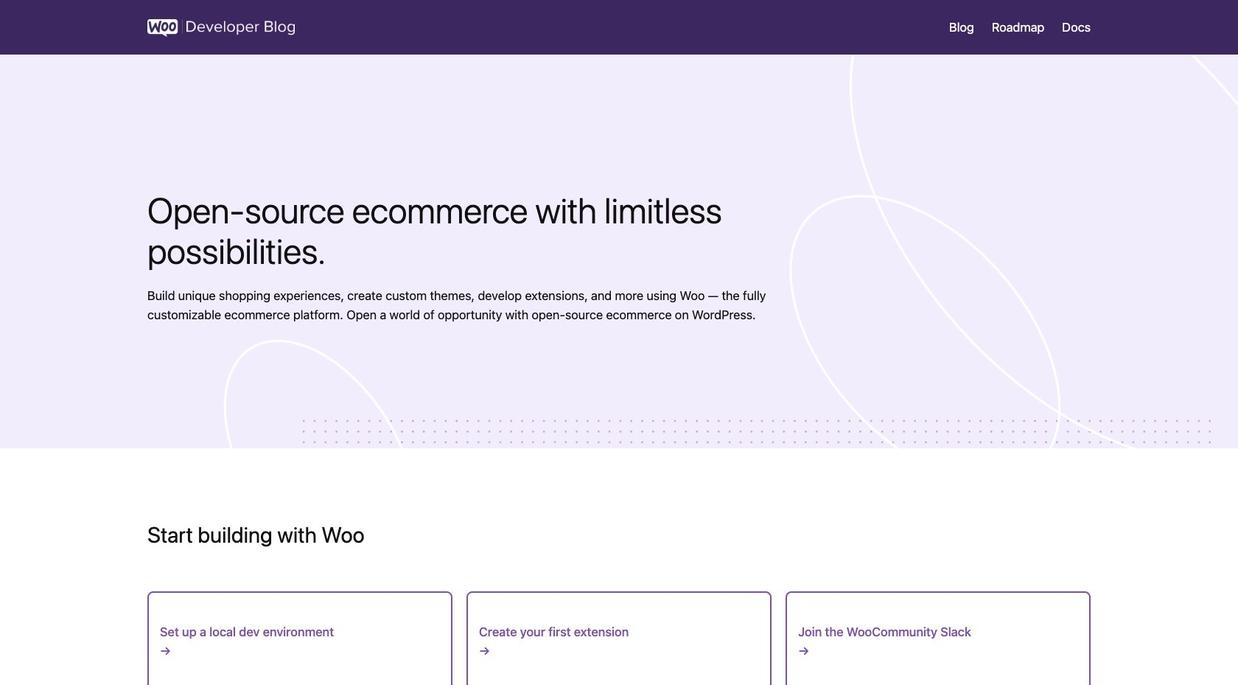 Task type: vqa. For each thing, say whether or not it's contained in the screenshot.
Admin
no



Task type: locate. For each thing, give the bounding box(es) containing it.
woo developer blog image
[[147, 19, 295, 37]]

None search field
[[65, 35, 1132, 80]]

form
[[65, 35, 1174, 80]]



Task type: describe. For each thing, give the bounding box(es) containing it.
close search results image
[[1144, 49, 1162, 66]]



